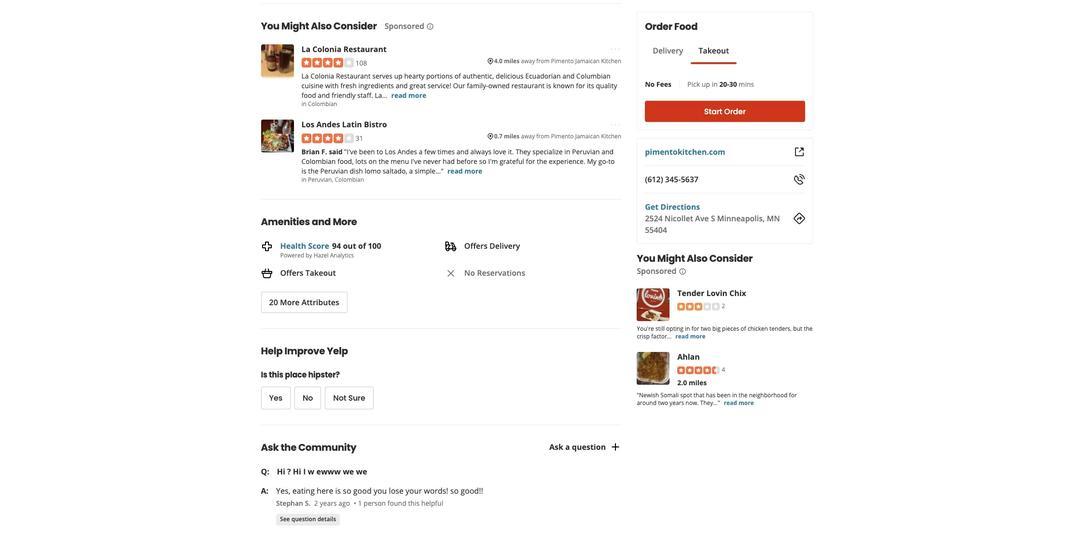 Task type: describe. For each thing, give the bounding box(es) containing it.
1 vertical spatial question
[[291, 516, 316, 524]]

years inside the ask the community element
[[320, 499, 337, 508]]

no fees
[[645, 80, 672, 89]]

fresh
[[341, 81, 357, 90]]

saltado,
[[383, 166, 407, 176]]

2 we from the left
[[356, 467, 367, 477]]

grateful
[[500, 157, 524, 166]]

2.0
[[678, 378, 687, 388]]

offers for offers takeout
[[280, 268, 304, 279]]

0 vertical spatial to
[[377, 147, 383, 156]]

la colonia restaurant link
[[302, 44, 387, 55]]

1 vertical spatial peruvian
[[320, 166, 348, 176]]

away for la colonia restaurant
[[521, 57, 535, 65]]

takeout inside tab list
[[699, 45, 729, 56]]

lovin
[[707, 288, 728, 299]]

still
[[656, 325, 665, 333]]

great
[[410, 81, 426, 90]]

20
[[269, 298, 278, 308]]

tenders,
[[770, 325, 792, 333]]

kitchen for los andes latin bistro
[[601, 132, 622, 141]]

30
[[729, 80, 737, 89]]

1 person found this helpful
[[358, 499, 443, 508]]

in left peruvian,
[[302, 176, 307, 184]]

of inside the health score 94 out of 100 powered by hazel analytics
[[358, 241, 366, 251]]

jamaican for los andes latin bistro
[[575, 132, 600, 141]]

it.
[[508, 147, 514, 156]]

4 star rating image for colonia
[[302, 58, 354, 68]]

100
[[368, 241, 381, 251]]

pimento for los andes latin bistro
[[551, 132, 574, 141]]

fees
[[657, 80, 672, 89]]

1 horizontal spatial so
[[450, 486, 459, 497]]

food
[[674, 20, 698, 33]]

0 vertical spatial colombian
[[308, 100, 337, 108]]

24 external link v2 image
[[794, 146, 805, 158]]

also for 16 info v2 icon
[[311, 19, 332, 33]]

ask for ask the community
[[261, 441, 279, 455]]

good!!
[[461, 486, 483, 497]]

and down with
[[318, 91, 330, 100]]

4 star rating image for andes
[[302, 134, 354, 143]]

f.
[[321, 147, 327, 156]]

takeout inside amenities and more element
[[306, 268, 336, 279]]

crisp
[[637, 333, 650, 341]]

lots
[[355, 157, 367, 166]]

chix
[[730, 288, 746, 299]]

delivery inside amenities and more element
[[490, 241, 520, 251]]

yes, eating here is so good you lose your words! so good!!
[[276, 486, 483, 497]]

345-
[[665, 174, 681, 185]]

2 hi from the left
[[293, 467, 301, 477]]

offers delivery
[[464, 241, 520, 251]]

24 medical v2 image
[[261, 241, 273, 253]]

see question details link
[[276, 515, 340, 526]]

but
[[793, 325, 803, 333]]

24 more v2 image for la colonia restaurant
[[610, 44, 622, 55]]

stephan s.
[[276, 499, 311, 508]]

dish
[[350, 166, 363, 176]]

24 shopping v2 image
[[261, 268, 273, 280]]

details
[[318, 516, 336, 524]]

0 horizontal spatial so
[[343, 486, 351, 497]]

brian
[[302, 147, 320, 156]]

improve
[[284, 345, 325, 358]]

for inside you're still opting in for two big pieces of chicken tenders, but the crisp factor…
[[692, 325, 700, 333]]

pimentokitchen.com link
[[645, 147, 726, 157]]

pieces
[[722, 325, 739, 333]]

pimentokitchen.com
[[645, 147, 726, 157]]

ecuadorian
[[525, 72, 561, 81]]

4.0 miles away from pimento jamaican kitchen
[[494, 57, 622, 65]]

start order button
[[645, 101, 805, 122]]

read for you're
[[676, 333, 689, 341]]

more down the before
[[465, 166, 483, 176]]

that
[[694, 391, 705, 400]]

yes
[[269, 393, 282, 404]]

order inside start order button
[[724, 106, 746, 117]]

of inside la colonia restaurant serves up hearty portions of authentic, delicious ecuadorian and columbian cuisine with fresh ingredients and great service! our family-owned restaurant is known for its quality food and friendly staff. la…
[[455, 72, 461, 81]]

in left 20-
[[712, 80, 718, 89]]

4.0
[[494, 57, 503, 65]]

minneapolis,
[[717, 213, 765, 224]]

24 close v2 image
[[445, 268, 457, 280]]

amenities
[[261, 215, 310, 229]]

24 order v2 image
[[445, 241, 457, 253]]

here
[[317, 486, 333, 497]]

around
[[637, 399, 657, 407]]

with
[[325, 81, 339, 90]]

in inside "newish somali spot that has been in the neighborhood for around two years now. they…"
[[732, 391, 737, 400]]

the right on
[[379, 157, 389, 166]]

now.
[[686, 399, 699, 407]]

0 horizontal spatial order
[[645, 20, 673, 33]]

q:
[[261, 467, 269, 477]]

ask the community element
[[246, 425, 637, 541]]

been inside "newish somali spot that has been in the neighborhood for around two years now. they…"
[[717, 391, 731, 400]]

so inside "i've been to los andes a few times and always love it. they specialize in peruvian and colombian food, lots on the menu i've never had before so i'm grateful for the experience. my go-to is the peruvian dish lomo saltado, a simple…"
[[479, 157, 487, 166]]

0 horizontal spatial los
[[302, 119, 315, 130]]

mins
[[739, 80, 754, 89]]

kitchen for la colonia restaurant
[[601, 57, 622, 65]]

read more link down the before
[[447, 166, 483, 176]]

you might also consider for 16 info v2 image
[[637, 252, 753, 266]]

is inside "i've been to los andes a few times and always love it. they specialize in peruvian and colombian food, lots on the menu i've never had before so i'm grateful for the experience. my go-to is the peruvian dish lomo saltado, a simple…"
[[302, 166, 306, 176]]

and down hearty
[[396, 81, 408, 90]]

la for la colonia restaurant serves up hearty portions of authentic, delicious ecuadorian and columbian cuisine with fresh ingredients and great service! our family-owned restaurant is known for its quality food and friendly staff. la…
[[302, 72, 309, 81]]

la…
[[375, 91, 388, 100]]

opting
[[666, 325, 684, 333]]

consider for 16 info v2 icon
[[334, 19, 377, 33]]

my
[[587, 157, 597, 166]]

ahlan
[[678, 352, 700, 363]]

1 horizontal spatial question
[[572, 442, 606, 453]]

before
[[457, 157, 477, 166]]

years inside "newish somali spot that has been in the neighborhood for around two years now. they…"
[[670, 399, 684, 407]]

health
[[280, 241, 306, 251]]

more for crisp
[[690, 333, 706, 341]]

ave
[[695, 213, 709, 224]]

start
[[704, 106, 723, 117]]

you might also consider for 16 info v2 icon
[[261, 19, 377, 33]]

hazel
[[314, 251, 329, 260]]

for inside la colonia restaurant serves up hearty portions of authentic, delicious ecuadorian and columbian cuisine with fresh ingredients and great service! our family-owned restaurant is known for its quality food and friendly staff. la…
[[576, 81, 585, 90]]

the down 'brian'
[[308, 166, 319, 176]]

columbian
[[576, 72, 611, 81]]

this inside the ask the community element
[[408, 499, 420, 508]]

1 vertical spatial a
[[409, 166, 413, 176]]

portions
[[426, 72, 453, 81]]

out
[[343, 241, 356, 251]]

"newish somali spot that has been in the neighborhood for around two years now. they…"
[[637, 391, 797, 407]]

read down the had
[[447, 166, 463, 176]]

1 horizontal spatial to
[[608, 157, 615, 166]]

you're
[[637, 325, 654, 333]]

the down specialize
[[537, 157, 547, 166]]

authentic,
[[463, 72, 494, 81]]

attributes
[[302, 298, 339, 308]]

this inside help improve yelp element
[[269, 370, 283, 381]]

s.
[[305, 499, 311, 508]]

amenities and more element
[[246, 199, 629, 313]]

words!
[[424, 486, 448, 497]]

is inside la colonia restaurant serves up hearty portions of authentic, delicious ecuadorian and columbian cuisine with fresh ingredients and great service! our family-owned restaurant is known for its quality food and friendly staff. la…
[[547, 81, 551, 90]]

its
[[587, 81, 594, 90]]

ahlan image
[[637, 352, 670, 385]]

read more link for cuisine
[[391, 91, 426, 100]]

pick
[[688, 80, 700, 89]]

5637
[[681, 174, 699, 185]]

by
[[306, 251, 312, 260]]

been inside "i've been to los andes a few times and always love it. they specialize in peruvian and colombian food, lots on the menu i've never had before so i'm grateful for the experience. my go-to is the peruvian dish lomo saltado, a simple…"
[[359, 147, 375, 156]]

los andes latin bistro link
[[302, 119, 387, 130]]

colonia for la colonia restaurant serves up hearty portions of authentic, delicious ecuadorian and columbian cuisine with fresh ingredients and great service! our family-owned restaurant is known for its quality food and friendly staff. la…
[[311, 72, 334, 81]]

and up known
[[563, 72, 575, 81]]

tender lovin chix link
[[678, 288, 746, 299]]

16 marker v2 image
[[487, 133, 494, 141]]

ahlan link
[[678, 352, 700, 363]]

nicollet
[[665, 213, 693, 224]]

?
[[287, 467, 291, 477]]

on
[[369, 157, 377, 166]]

delivery inside tab list
[[653, 45, 683, 56]]

read more link for now.
[[724, 399, 754, 407]]

also for 16 info v2 image
[[687, 252, 708, 266]]

the up the ?
[[281, 441, 297, 455]]

miles for los andes latin bistro
[[504, 132, 520, 141]]

our
[[453, 81, 465, 90]]

read more down the before
[[447, 166, 483, 176]]

tab list containing delivery
[[645, 45, 737, 64]]

tender lovin chix image
[[637, 289, 670, 322]]

chicken
[[748, 325, 768, 333]]



Task type: locate. For each thing, give the bounding box(es) containing it.
consider for 16 info v2 image
[[710, 252, 753, 266]]

sure
[[348, 393, 365, 404]]

you for 16 info v2 image
[[637, 252, 656, 266]]

la colonia restaurant serves up hearty portions of authentic, delicious ecuadorian and columbian cuisine with fresh ingredients and great service! our family-owned restaurant is known for its quality food and friendly staff. la…
[[302, 72, 617, 100]]

2 horizontal spatial so
[[479, 157, 487, 166]]

takeout tab panel
[[645, 64, 737, 68]]

colonia inside la colonia restaurant serves up hearty portions of authentic, delicious ecuadorian and columbian cuisine with fresh ingredients and great service! our family-owned restaurant is known for its quality food and friendly staff. la…
[[311, 72, 334, 81]]

los andes latin bistro image
[[261, 120, 294, 153]]

1 horizontal spatial is
[[335, 486, 341, 497]]

had
[[443, 157, 455, 166]]

question down s. at left
[[291, 516, 316, 524]]

colonia
[[313, 44, 342, 55], [311, 72, 334, 81]]

miles right 0.7
[[504, 132, 520, 141]]

1 horizontal spatial you
[[637, 252, 656, 266]]

0 horizontal spatial been
[[359, 147, 375, 156]]

miles for la colonia restaurant
[[504, 57, 520, 65]]

you might also consider up la colonia restaurant link
[[261, 19, 377, 33]]

from up specialize
[[536, 132, 550, 141]]

no for no reservations
[[464, 268, 475, 279]]

no for no
[[303, 393, 313, 404]]

is right here
[[335, 486, 341, 497]]

0 vertical spatial more
[[333, 215, 357, 229]]

read for la
[[391, 91, 407, 100]]

la colonia restaurant image
[[261, 44, 294, 77]]

read
[[391, 91, 407, 100], [447, 166, 463, 176], [676, 333, 689, 341], [724, 399, 737, 407]]

not
[[333, 393, 346, 404]]

more left the big
[[690, 333, 706, 341]]

colonia for la colonia restaurant
[[313, 44, 342, 55]]

is inside the ask the community element
[[335, 486, 341, 497]]

1 vertical spatial restaurant
[[336, 72, 371, 81]]

1 kitchen from the top
[[601, 57, 622, 65]]

2 pimento from the top
[[551, 132, 574, 141]]

3 star rating image
[[678, 303, 720, 311]]

2 down lovin
[[722, 302, 725, 310]]

24 directions v2 image
[[794, 213, 805, 225]]

you're still opting in for two big pieces of chicken tenders, but the crisp factor…
[[637, 325, 813, 341]]

1 horizontal spatial los
[[385, 147, 396, 156]]

might for 16 info v2 icon
[[281, 19, 309, 33]]

in colombian
[[302, 100, 337, 108]]

1 horizontal spatial years
[[670, 399, 684, 407]]

lose
[[389, 486, 404, 497]]

and up the score
[[312, 215, 331, 229]]

up right pick
[[702, 80, 710, 89]]

pimento for la colonia restaurant
[[551, 57, 574, 65]]

consider up la colonia restaurant link
[[334, 19, 377, 33]]

ask a question link
[[549, 442, 622, 453]]

2 vertical spatial of
[[741, 325, 746, 333]]

0 vertical spatial restaurant
[[344, 44, 387, 55]]

help improve yelp element
[[246, 329, 622, 410]]

the inside you're still opting in for two big pieces of chicken tenders, but the crisp factor…
[[804, 325, 813, 333]]

more
[[333, 215, 357, 229], [280, 298, 300, 308]]

we right the ewww
[[343, 467, 354, 477]]

pimento up specialize
[[551, 132, 574, 141]]

la right la colonia restaurant image on the left top of the page
[[302, 44, 311, 55]]

up inside la colonia restaurant serves up hearty portions of authentic, delicious ecuadorian and columbian cuisine with fresh ingredients and great service! our family-owned restaurant is known for its quality food and friendly staff. la…
[[394, 72, 403, 81]]

factor…
[[651, 333, 672, 341]]

0 vertical spatial jamaican
[[575, 57, 600, 65]]

for inside "i've been to los andes a few times and always love it. they specialize in peruvian and colombian food, lots on the menu i've never had before so i'm grateful for the experience. my go-to is the peruvian dish lomo saltado, a simple…"
[[526, 157, 535, 166]]

0 vertical spatial andes
[[317, 119, 340, 130]]

0 vertical spatial of
[[455, 72, 461, 81]]

this right is in the bottom of the page
[[269, 370, 283, 381]]

order right start
[[724, 106, 746, 117]]

1 vertical spatial colombian
[[302, 157, 336, 166]]

family-
[[467, 81, 488, 90]]

2 right s. at left
[[314, 499, 318, 508]]

stephan
[[276, 499, 303, 508]]

read right la…
[[391, 91, 407, 100]]

tender
[[678, 288, 705, 299]]

1 we from the left
[[343, 467, 354, 477]]

1 horizontal spatial takeout
[[699, 45, 729, 56]]

2 horizontal spatial of
[[741, 325, 746, 333]]

0 vertical spatial away
[[521, 57, 535, 65]]

is down ecuadorian
[[547, 81, 551, 90]]

1 horizontal spatial peruvian
[[572, 147, 600, 156]]

1 vertical spatial pimento
[[551, 132, 574, 141]]

1 horizontal spatial 2
[[722, 302, 725, 310]]

hi left the ?
[[277, 467, 285, 477]]

a down i've
[[409, 166, 413, 176]]

restaurant for la colonia restaurant serves up hearty portions of authentic, delicious ecuadorian and columbian cuisine with fresh ingredients and great service! our family-owned restaurant is known for its quality food and friendly staff. la…
[[336, 72, 371, 81]]

1 horizontal spatial been
[[717, 391, 731, 400]]

jamaican
[[575, 57, 600, 65], [575, 132, 600, 141]]

two inside "newish somali spot that has been in the neighborhood for around two years now. they…"
[[658, 399, 668, 407]]

sponsored for 16 info v2 icon
[[385, 21, 424, 31]]

might
[[281, 19, 309, 33], [657, 252, 685, 266]]

24 more v2 image
[[610, 44, 622, 55], [610, 119, 622, 131]]

0 vertical spatial peruvian
[[572, 147, 600, 156]]

los inside "i've been to los andes a few times and always love it. they specialize in peruvian and colombian food, lots on the menu i've never had before so i'm grateful for the experience. my go-to is the peruvian dish lomo saltado, a simple…"
[[385, 147, 396, 156]]

more up out
[[333, 215, 357, 229]]

w
[[308, 467, 314, 477]]

bistro
[[364, 119, 387, 130]]

might up 16 info v2 image
[[657, 252, 685, 266]]

0 horizontal spatial delivery
[[490, 241, 520, 251]]

0 vertical spatial two
[[701, 325, 711, 333]]

read more for crisp
[[676, 333, 706, 341]]

1 24 more v2 image from the top
[[610, 44, 622, 55]]

no inside button
[[303, 393, 313, 404]]

0 horizontal spatial this
[[269, 370, 283, 381]]

food,
[[337, 157, 354, 166]]

sponsored for 16 info v2 image
[[637, 266, 677, 277]]

0 horizontal spatial hi
[[277, 467, 285, 477]]

1 vertical spatial sponsored
[[637, 266, 677, 277]]

so
[[479, 157, 487, 166], [343, 486, 351, 497], [450, 486, 459, 497]]

andes inside "i've been to los andes a few times and always love it. they specialize in peruvian and colombian food, lots on the menu i've never had before so i'm grateful for the experience. my go-to is the peruvian dish lomo saltado, a simple…"
[[398, 147, 417, 156]]

read for "newish
[[724, 399, 737, 407]]

la inside la colonia restaurant serves up hearty portions of authentic, delicious ecuadorian and columbian cuisine with fresh ingredients and great service! our family-owned restaurant is known for its quality food and friendly staff. la…
[[302, 72, 309, 81]]

0 vertical spatial been
[[359, 147, 375, 156]]

read more down great
[[391, 91, 426, 100]]

4.5 star rating image
[[678, 367, 720, 375]]

4 star rating image up f.
[[302, 134, 354, 143]]

read right they…"
[[724, 399, 737, 407]]

1 horizontal spatial more
[[333, 215, 357, 229]]

no left fees
[[645, 80, 655, 89]]

2 horizontal spatial a
[[565, 442, 570, 453]]

also up tender
[[687, 252, 708, 266]]

not sure button
[[325, 387, 374, 410]]

from for los andes latin bistro
[[536, 132, 550, 141]]

16 info v2 image
[[426, 23, 434, 30]]

cuisine
[[302, 81, 323, 90]]

tab list
[[645, 45, 737, 64]]

a
[[419, 147, 423, 156], [409, 166, 413, 176], [565, 442, 570, 453]]

colombian inside "i've been to los andes a few times and always love it. they specialize in peruvian and colombian food, lots on the menu i've never had before so i'm grateful for the experience. my go-to is the peruvian dish lomo saltado, a simple…"
[[302, 157, 336, 166]]

0 vertical spatial is
[[547, 81, 551, 90]]

1 horizontal spatial consider
[[710, 252, 753, 266]]

in up experience.
[[565, 147, 570, 156]]

1 vertical spatial two
[[658, 399, 668, 407]]

so down always
[[479, 157, 487, 166]]

ask for ask a question
[[549, 442, 563, 453]]

0 vertical spatial 24 more v2 image
[[610, 44, 622, 55]]

0 horizontal spatial a
[[409, 166, 413, 176]]

0 vertical spatial also
[[311, 19, 332, 33]]

20-
[[720, 80, 729, 89]]

this down your
[[408, 499, 420, 508]]

no inside amenities and more element
[[464, 268, 475, 279]]

24 more v2 image down the quality
[[610, 119, 622, 131]]

0 vertical spatial los
[[302, 119, 315, 130]]

1 vertical spatial is
[[302, 166, 306, 176]]

24 phone v2 image
[[794, 174, 805, 185]]

for down they
[[526, 157, 535, 166]]

for inside "newish somali spot that has been in the neighborhood for around two years now. they…"
[[789, 391, 797, 400]]

more inside dropdown button
[[280, 298, 300, 308]]

24 add v2 image
[[610, 442, 622, 453]]

no right 24 close v2 icon
[[464, 268, 475, 279]]

0 horizontal spatial more
[[280, 298, 300, 308]]

quality
[[596, 81, 617, 90]]

1 vertical spatial consider
[[710, 252, 753, 266]]

yes,
[[276, 486, 290, 497]]

you
[[261, 19, 280, 33], [637, 252, 656, 266]]

more right they…"
[[739, 399, 754, 407]]

2 4 star rating image from the top
[[302, 134, 354, 143]]

to up on
[[377, 147, 383, 156]]

31
[[356, 134, 363, 143]]

colombian down food,
[[335, 176, 364, 184]]

away
[[521, 57, 535, 65], [521, 132, 535, 141]]

0 vertical spatial la
[[302, 44, 311, 55]]

of right out
[[358, 241, 366, 251]]

offers right the 24 order v2 icon
[[464, 241, 488, 251]]

to right my
[[608, 157, 615, 166]]

from
[[536, 57, 550, 65], [536, 132, 550, 141]]

read more link right they…"
[[724, 399, 754, 407]]

jamaican up my
[[575, 132, 600, 141]]

a left 24 add v2 image
[[565, 442, 570, 453]]

order left "food"
[[645, 20, 673, 33]]

takeout up takeout tab panel
[[699, 45, 729, 56]]

love
[[493, 147, 506, 156]]

kitchen up columbian
[[601, 57, 622, 65]]

1 vertical spatial you might also consider
[[637, 252, 753, 266]]

restaurant inside la colonia restaurant serves up hearty portions of authentic, delicious ecuadorian and columbian cuisine with fresh ingredients and great service! our family-owned restaurant is known for its quality food and friendly staff. la…
[[336, 72, 371, 81]]

2 away from the top
[[521, 132, 535, 141]]

0 vertical spatial no
[[645, 80, 655, 89]]

more down great
[[409, 91, 426, 100]]

away up ecuadorian
[[521, 57, 535, 65]]

in down "cuisine"
[[302, 100, 307, 108]]

score
[[308, 241, 329, 251]]

2 vertical spatial miles
[[689, 378, 707, 388]]

2 from from the top
[[536, 132, 550, 141]]

colombian down the brian f. said
[[302, 157, 336, 166]]

1 vertical spatial offers
[[280, 268, 304, 279]]

1 horizontal spatial we
[[356, 467, 367, 477]]

1 4 star rating image from the top
[[302, 58, 354, 68]]

0 vertical spatial a
[[419, 147, 423, 156]]

food
[[302, 91, 316, 100]]

0 vertical spatial this
[[269, 370, 283, 381]]

no for no fees
[[645, 80, 655, 89]]

1 vertical spatial miles
[[504, 132, 520, 141]]

you up la colonia restaurant image on the left top of the page
[[261, 19, 280, 33]]

delivery down order food
[[653, 45, 683, 56]]

group inside help improve yelp element
[[261, 387, 553, 410]]

miles right 4.0 in the left of the page
[[504, 57, 520, 65]]

in inside you're still opting in for two big pieces of chicken tenders, but the crisp factor…
[[685, 325, 690, 333]]

1 from from the top
[[536, 57, 550, 65]]

16 marker v2 image
[[487, 57, 494, 65]]

0 horizontal spatial consider
[[334, 19, 377, 33]]

1 vertical spatial been
[[717, 391, 731, 400]]

read more link
[[391, 91, 426, 100], [447, 166, 483, 176], [676, 333, 706, 341], [724, 399, 754, 407]]

ask
[[261, 441, 279, 455], [549, 442, 563, 453]]

found
[[388, 499, 406, 508]]

0 horizontal spatial years
[[320, 499, 337, 508]]

for right opting
[[692, 325, 700, 333]]

los down in colombian
[[302, 119, 315, 130]]

read right factor…
[[676, 333, 689, 341]]

los andes latin bistro
[[302, 119, 387, 130]]

question left 24 add v2 image
[[572, 442, 606, 453]]

lomo
[[365, 166, 381, 176]]

you might also consider
[[261, 19, 377, 33], [637, 252, 753, 266]]

been right has
[[717, 391, 731, 400]]

2 vertical spatial colombian
[[335, 176, 364, 184]]

analytics
[[330, 251, 354, 260]]

restaurant up fresh on the top left
[[336, 72, 371, 81]]

order
[[645, 20, 673, 33], [724, 106, 746, 117]]

group containing yes
[[261, 387, 553, 410]]

2.0 miles
[[678, 378, 707, 388]]

from for la colonia restaurant
[[536, 57, 550, 65]]

16 info v2 image
[[679, 268, 686, 276]]

2 for 2 years ago
[[314, 499, 318, 508]]

1 vertical spatial jamaican
[[575, 132, 600, 141]]

1 la from the top
[[302, 44, 311, 55]]

1 vertical spatial from
[[536, 132, 550, 141]]

owned
[[488, 81, 510, 90]]

0 horizontal spatial to
[[377, 147, 383, 156]]

offers for offers delivery
[[464, 241, 488, 251]]

of right the pieces
[[741, 325, 746, 333]]

1 horizontal spatial up
[[702, 80, 710, 89]]

0 vertical spatial years
[[670, 399, 684, 407]]

1 horizontal spatial a
[[419, 147, 423, 156]]

two
[[701, 325, 711, 333], [658, 399, 668, 407]]

ask a question
[[549, 442, 606, 453]]

in inside "i've been to los andes a few times and always love it. they specialize in peruvian and colombian food, lots on the menu i've never had before so i'm grateful for the experience. my go-to is the peruvian dish lomo saltado, a simple…"
[[565, 147, 570, 156]]

restaurant for la colonia restaurant
[[344, 44, 387, 55]]

few
[[424, 147, 436, 156]]

1 horizontal spatial also
[[687, 252, 708, 266]]

0 horizontal spatial you
[[261, 19, 280, 33]]

1 vertical spatial might
[[657, 252, 685, 266]]

2 la from the top
[[302, 72, 309, 81]]

of
[[455, 72, 461, 81], [358, 241, 366, 251], [741, 325, 746, 333]]

directions
[[661, 202, 700, 212]]

jamaican for la colonia restaurant
[[575, 57, 600, 65]]

peruvian up my
[[572, 147, 600, 156]]

see
[[280, 516, 290, 524]]

might up la colonia restaurant image on the left top of the page
[[281, 19, 309, 33]]

you for 16 info v2 icon
[[261, 19, 280, 33]]

la up "cuisine"
[[302, 72, 309, 81]]

a:
[[261, 486, 269, 497]]

been up on
[[359, 147, 375, 156]]

1 horizontal spatial two
[[701, 325, 711, 333]]

0 vertical spatial offers
[[464, 241, 488, 251]]

24 more v2 image up columbian
[[610, 44, 622, 55]]

1 horizontal spatial you might also consider
[[637, 252, 753, 266]]

pick up in 20-30 mins
[[688, 80, 754, 89]]

4 star rating image
[[302, 58, 354, 68], [302, 134, 354, 143]]

1 hi from the left
[[277, 467, 285, 477]]

1 vertical spatial away
[[521, 132, 535, 141]]

get
[[645, 202, 659, 212]]

2 24 more v2 image from the top
[[610, 119, 622, 131]]

0 vertical spatial kitchen
[[601, 57, 622, 65]]

years
[[670, 399, 684, 407], [320, 499, 337, 508]]

for right neighborhood
[[789, 391, 797, 400]]

read more for cuisine
[[391, 91, 426, 100]]

jamaican up columbian
[[575, 57, 600, 65]]

i'm
[[488, 157, 498, 166]]

restaurant
[[512, 81, 545, 90]]

might for 16 info v2 image
[[657, 252, 685, 266]]

1 horizontal spatial might
[[657, 252, 685, 266]]

offers takeout
[[280, 268, 336, 279]]

health score link
[[280, 241, 329, 251]]

"i've been to los andes a few times and always love it. they specialize in peruvian and colombian food, lots on the menu i've never had before so i'm grateful for the experience. my go-to is the peruvian dish lomo saltado, a simple…"
[[302, 147, 615, 176]]

1 horizontal spatial hi
[[293, 467, 301, 477]]

of up our
[[455, 72, 461, 81]]

group
[[261, 387, 553, 410]]

read more for now.
[[724, 399, 754, 407]]

(612)
[[645, 174, 663, 185]]

community
[[298, 441, 357, 455]]

1 vertical spatial colonia
[[311, 72, 334, 81]]

0 horizontal spatial we
[[343, 467, 354, 477]]

(612) 345-5637
[[645, 174, 699, 185]]

your
[[406, 486, 422, 497]]

1 horizontal spatial no
[[464, 268, 475, 279]]

los
[[302, 119, 315, 130], [385, 147, 396, 156]]

0 vertical spatial 4 star rating image
[[302, 58, 354, 68]]

you down 55404
[[637, 252, 656, 266]]

read more link for crisp
[[676, 333, 706, 341]]

0 vertical spatial takeout
[[699, 45, 729, 56]]

a left few
[[419, 147, 423, 156]]

1 vertical spatial this
[[408, 499, 420, 508]]

0 horizontal spatial ask
[[261, 441, 279, 455]]

of inside you're still opting in for two big pieces of chicken tenders, but the crisp factor…
[[741, 325, 746, 333]]

two inside you're still opting in for two big pieces of chicken tenders, but the crisp factor…
[[701, 325, 711, 333]]

55404
[[645, 225, 667, 236]]

powered
[[280, 251, 304, 260]]

0 horizontal spatial andes
[[317, 119, 340, 130]]

restaurant up 108
[[344, 44, 387, 55]]

1 vertical spatial andes
[[398, 147, 417, 156]]

1 pimento from the top
[[551, 57, 574, 65]]

0 vertical spatial from
[[536, 57, 550, 65]]

offers down powered
[[280, 268, 304, 279]]

the right but
[[804, 325, 813, 333]]

read more up ahlan
[[676, 333, 706, 341]]

0 horizontal spatial of
[[358, 241, 366, 251]]

2 kitchen from the top
[[601, 132, 622, 141]]

so up ago
[[343, 486, 351, 497]]

1 vertical spatial years
[[320, 499, 337, 508]]

in right opting
[[685, 325, 690, 333]]

kitchen up go-
[[601, 132, 622, 141]]

1 jamaican from the top
[[575, 57, 600, 65]]

0 vertical spatial sponsored
[[385, 21, 424, 31]]

no down is this place hipster?
[[303, 393, 313, 404]]

more right 20
[[280, 298, 300, 308]]

delicious
[[496, 72, 524, 81]]

staff.
[[357, 91, 373, 100]]

place
[[285, 370, 307, 381]]

away for los andes latin bistro
[[521, 132, 535, 141]]

more for cuisine
[[409, 91, 426, 100]]

la for la colonia restaurant
[[302, 44, 311, 55]]

read more right they…"
[[724, 399, 754, 407]]

more for now.
[[739, 399, 754, 407]]

peruvian down food,
[[320, 166, 348, 176]]

2 inside the ask the community element
[[314, 499, 318, 508]]

sponsored left 16 info v2 image
[[637, 266, 677, 277]]

read more link up ahlan
[[676, 333, 706, 341]]

in peruvian, colombian
[[302, 176, 364, 184]]

0 horizontal spatial you might also consider
[[261, 19, 377, 33]]

miles down '4.5 star rating' image
[[689, 378, 707, 388]]

24 more v2 image for los andes latin bistro
[[610, 119, 622, 131]]

we up the good
[[356, 467, 367, 477]]

and
[[563, 72, 575, 81], [396, 81, 408, 90], [318, 91, 330, 100], [457, 147, 469, 156], [602, 147, 614, 156], [312, 215, 331, 229]]

hearty
[[404, 72, 425, 81]]

0 vertical spatial question
[[572, 442, 606, 453]]

1 away from the top
[[521, 57, 535, 65]]

and up the before
[[457, 147, 469, 156]]

2 jamaican from the top
[[575, 132, 600, 141]]

years down here
[[320, 499, 337, 508]]

"i've
[[344, 147, 357, 156]]

0 vertical spatial consider
[[334, 19, 377, 33]]

0 horizontal spatial 2
[[314, 499, 318, 508]]

you might also consider up 16 info v2 image
[[637, 252, 753, 266]]

0 horizontal spatial two
[[658, 399, 668, 407]]

0 vertical spatial delivery
[[653, 45, 683, 56]]

andes down in colombian
[[317, 119, 340, 130]]

1 vertical spatial la
[[302, 72, 309, 81]]

the inside "newish somali spot that has been in the neighborhood for around two years now. they…"
[[739, 391, 748, 400]]

2 vertical spatial no
[[303, 393, 313, 404]]

hi left the i
[[293, 467, 301, 477]]

serves
[[372, 72, 393, 81]]

and up go-
[[602, 147, 614, 156]]

2 horizontal spatial is
[[547, 81, 551, 90]]

ingredients
[[358, 81, 394, 90]]

2 for 2
[[722, 302, 725, 310]]

you
[[374, 486, 387, 497]]

2 vertical spatial is
[[335, 486, 341, 497]]

4 star rating image down la colonia restaurant link
[[302, 58, 354, 68]]



Task type: vqa. For each thing, say whether or not it's contained in the screenshot.
leftmost yelp for business
no



